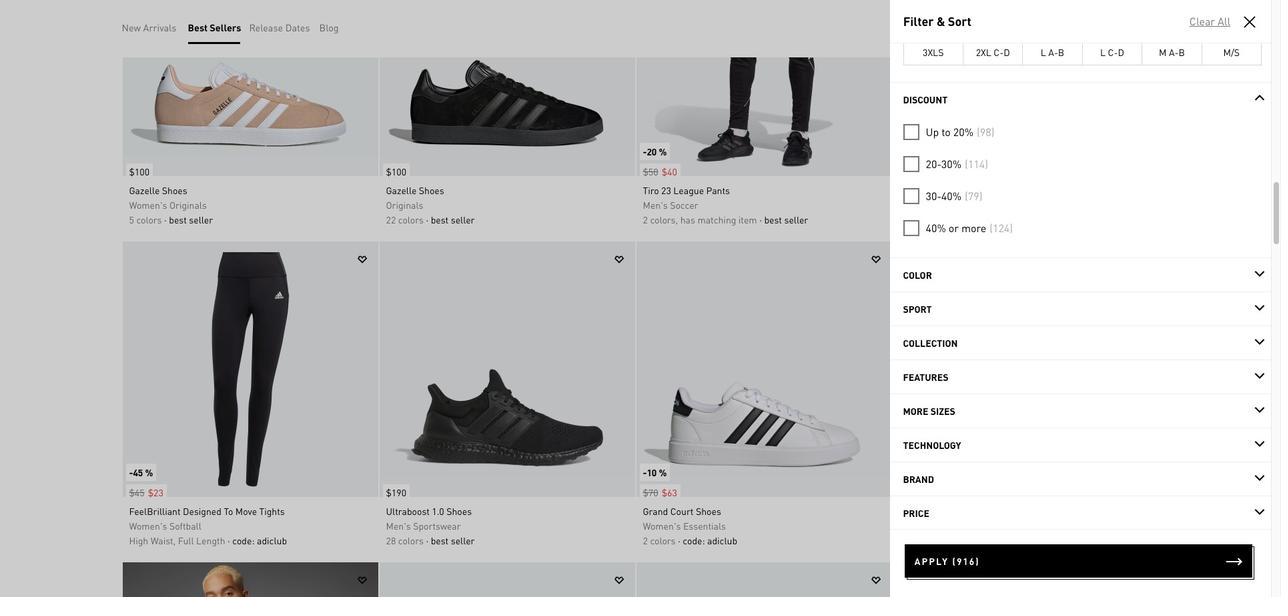 Task type: describe. For each thing, give the bounding box(es) containing it.
38" link
[[903, 13, 964, 39]]

colors inside "gazelle shoes originals 22 colors · best seller"
[[398, 214, 424, 226]]

$70 for $70
[[900, 166, 915, 178]]

high
[[129, 535, 148, 547]]

seller inside ultraboost 1.0 shoes men's sportswear 28 colors · best seller
[[451, 535, 475, 547]]

men's for ultraboost 1.0 shoes men's sportswear 28 colors · best seller
[[386, 520, 411, 532]]

· inside ultraboost 1.0 shoes men's sportswear 28 colors · best seller
[[426, 535, 429, 547]]

sport
[[903, 303, 932, 315]]

$45 $23
[[129, 487, 163, 499]]

-45 %
[[129, 467, 153, 479]]

clear
[[1190, 14, 1215, 28]]

best inside ultraboost 1.0 shoes men's sportswear 28 colors · best seller
[[431, 535, 449, 547]]

(79)
[[965, 189, 983, 203]]

-10 %
[[643, 467, 667, 479]]

women's sportswear white ultraboost 1.0 shoes image
[[379, 563, 635, 597]]

women's inside feelbrilliant designed to move tights women's softball high waist, full length · code: adiclub
[[129, 520, 167, 532]]

m/s link
[[1202, 39, 1262, 65]]

seller inside "gazelle shoes women's originals 5 colors · best seller"
[[189, 214, 213, 226]]

colors,
[[650, 214, 678, 226]]

men's sportswear black ultraboost 1.0 shoes image
[[379, 242, 635, 497]]

originals inside campus 00s shoes men's originals 18 colors · best seller
[[927, 520, 965, 532]]

men's sportswear grey ultraboost 1.0 shoes image
[[636, 563, 892, 597]]

women's essentials white grand court shoes image
[[636, 242, 892, 497]]

filter & sort
[[903, 13, 971, 29]]

shoes inside ultraboost 1.0 shoes men's sportswear 28 colors · best seller
[[447, 505, 472, 517]]

· inside "gazelle shoes women's originals 5 colors · best seller"
[[164, 214, 167, 226]]

10
[[647, 467, 657, 479]]

men's inside tiro 23 league pants men's soccer 2 colors, has matching item · best seller
[[643, 199, 668, 211]]

2 inside grand court shoes women's essentials 2 colors · code: adiclub
[[643, 535, 648, 547]]

$100 for gazelle shoes women's originals 5 colors · best seller
[[129, 166, 150, 178]]

colors inside ultraboost 1.0 shoes men's sportswear 28 colors · best seller
[[398, 535, 424, 547]]

· inside feelbrilliant designed to move tights women's softball high waist, full length · code: adiclub
[[228, 535, 230, 547]]

length
[[196, 535, 225, 547]]

l c-d link
[[1082, 39, 1143, 65]]

pants
[[707, 184, 730, 196]]

apply (916)
[[915, 555, 980, 567]]

shoes inside campus 00s shoes men's originals 18 colors · best seller
[[953, 505, 979, 517]]

new arrivals link
[[122, 20, 177, 35]]

adifom stan smith mule shoes women's originals 5 colors · best seller
[[900, 184, 1027, 226]]

move
[[235, 505, 257, 517]]

3xls link
[[903, 39, 964, 65]]

$23
[[148, 487, 163, 499]]

38"
[[927, 20, 940, 32]]

· inside tiro 23 league pants men's soccer 2 colors, has matching item · best seller
[[760, 214, 762, 226]]

more
[[962, 221, 987, 235]]

softball
[[169, 520, 201, 532]]

best inside campus 00s shoes men's originals 18 colors · best seller
[[945, 535, 963, 547]]

tiro 23 league pants men's soccer 2 colors, has matching item · best seller
[[643, 184, 808, 226]]

to
[[942, 125, 951, 139]]

men's originals brown campus 00s shoes image
[[893, 242, 1149, 497]]

more sizes
[[903, 405, 956, 417]]

18
[[900, 535, 910, 547]]

gazelle for gazelle shoes originals 22 colors · best seller
[[386, 184, 417, 196]]

brand
[[903, 473, 934, 485]]

$100 link for gazelle shoes women's originals 5 colors · best seller
[[122, 157, 153, 180]]

campus 00s shoes men's originals 18 colors · best seller
[[900, 505, 989, 547]]

release dates link
[[249, 20, 310, 35]]

one size link
[[1142, 13, 1202, 39]]

smith
[[953, 184, 977, 196]]

d for 2xl c-d
[[1004, 46, 1010, 58]]

-20 %
[[643, 146, 667, 158]]

best sellers link
[[188, 20, 241, 35]]

to
[[224, 505, 233, 517]]

00s
[[936, 505, 951, 517]]

$40
[[662, 166, 677, 178]]

women's inside grand court shoes women's essentials 2 colors · code: adiclub
[[643, 520, 681, 532]]

originals black gazelle shoes image
[[379, 0, 635, 176]]

3xls
[[923, 46, 944, 58]]

l for l c-d
[[1101, 46, 1106, 58]]

new
[[122, 21, 141, 33]]

grand
[[643, 505, 668, 517]]

one
[[1152, 20, 1171, 32]]

c- for l
[[1108, 46, 1118, 58]]

colors inside "gazelle shoes women's originals 5 colors · best seller"
[[136, 214, 162, 226]]

features
[[903, 371, 949, 383]]

one size
[[1152, 20, 1192, 32]]

feelbrilliant
[[129, 505, 181, 517]]

45
[[133, 467, 143, 479]]

&
[[937, 13, 945, 29]]

sort
[[948, 13, 971, 29]]

tights
[[259, 505, 285, 517]]

$100 link for gazelle shoes originals 22 colors · best seller
[[379, 157, 410, 180]]

gazelle shoes women's originals 5 colors · best seller
[[129, 184, 213, 226]]

20
[[647, 146, 657, 158]]

colors inside adifom stan smith mule shoes women's originals 5 colors · best seller
[[907, 214, 933, 226]]

best inside adifom stan smith mule shoes women's originals 5 colors · best seller
[[940, 214, 958, 226]]

20-
[[926, 157, 942, 171]]

seller inside campus 00s shoes men's originals 18 colors · best seller
[[965, 535, 989, 547]]

m
[[1159, 46, 1167, 58]]

b for m a-b
[[1179, 46, 1185, 58]]

m/s
[[1224, 46, 1240, 58]]

- for 45
[[129, 467, 133, 479]]

$50 $40
[[643, 166, 677, 178]]

30-40% (79)
[[926, 189, 983, 203]]

list containing new arrivals
[[122, 11, 348, 44]]

l a-b link
[[1023, 39, 1083, 65]]

% for -20 %
[[659, 146, 667, 158]]

shoes inside "gazelle shoes women's originals 5 colors · best seller"
[[162, 184, 187, 196]]

seller inside tiro 23 league pants men's soccer 2 colors, has matching item · best seller
[[785, 214, 808, 226]]

discount
[[903, 93, 948, 105]]

(124)
[[990, 221, 1013, 235]]

blog link
[[319, 20, 339, 35]]

$70 $63
[[643, 487, 677, 499]]

· inside grand court shoes women's essentials 2 colors · code: adiclub
[[678, 535, 681, 547]]

20-30% (114)
[[926, 157, 988, 171]]

matching
[[698, 214, 736, 226]]

0 vertical spatial 40%
[[942, 189, 962, 203]]

$100 for gazelle shoes originals 22 colors · best seller
[[386, 166, 406, 178]]

blog
[[319, 21, 339, 33]]

gazelle shoes originals 22 colors · best seller
[[386, 184, 475, 226]]

best inside "gazelle shoes originals 22 colors · best seller"
[[431, 214, 449, 226]]

originals inside "gazelle shoes women's originals 5 colors · best seller"
[[169, 199, 207, 211]]

(98)
[[977, 125, 995, 139]]

has
[[681, 214, 695, 226]]

$110
[[900, 487, 920, 499]]

tiro
[[643, 184, 659, 196]]

2 inside tiro 23 league pants men's soccer 2 colors, has matching item · best seller
[[643, 214, 648, 226]]

· inside campus 00s shoes men's originals 18 colors · best seller
[[940, 535, 943, 547]]

$190 link
[[379, 478, 410, 501]]

colors inside grand court shoes women's essentials 2 colors · code: adiclub
[[650, 535, 676, 547]]

b for l a-b
[[1058, 46, 1065, 58]]

men's lifestyle blue argentina 1994 away jersey image
[[122, 563, 378, 597]]

court
[[671, 505, 694, 517]]



Task type: vqa. For each thing, say whether or not it's contained in the screenshot.
The All
yes



Task type: locate. For each thing, give the bounding box(es) containing it.
men's inside ultraboost 1.0 shoes men's sportswear 28 colors · best seller
[[386, 520, 411, 532]]

1 vertical spatial $70
[[643, 487, 659, 499]]

c-
[[994, 46, 1004, 58], [1108, 46, 1118, 58]]

apply (916) button
[[905, 545, 1253, 578]]

c- for 2xl
[[994, 46, 1004, 58]]

grand court shoes women's essentials 2 colors · code: adiclub
[[643, 505, 738, 547]]

0 horizontal spatial $100
[[129, 166, 150, 178]]

men's
[[643, 199, 668, 211], [386, 520, 411, 532], [900, 520, 925, 532]]

$110 link
[[893, 478, 924, 501]]

$70 inside "link"
[[900, 166, 915, 178]]

seller inside adifom stan smith mule shoes women's originals 5 colors · best seller
[[960, 214, 984, 226]]

women's originals brown adifom stan smith mule shoes image
[[893, 0, 1149, 176]]

1 horizontal spatial gazelle
[[386, 184, 417, 196]]

5 inside adifom stan smith mule shoes women's originals 5 colors · best seller
[[900, 214, 905, 226]]

2 down grand
[[643, 535, 648, 547]]

seller inside "gazelle shoes originals 22 colors · best seller"
[[451, 214, 475, 226]]

2 horizontal spatial men's
[[900, 520, 925, 532]]

2 c- from the left
[[1108, 46, 1118, 58]]

2 l from the left
[[1101, 46, 1106, 58]]

item
[[739, 214, 757, 226]]

a- left the l c-d at the right top of page
[[1049, 46, 1058, 58]]

code: down essentials
[[683, 535, 705, 547]]

b right the m
[[1179, 46, 1185, 58]]

2 b from the left
[[1179, 46, 1185, 58]]

women's originals pink gazelle shoes image
[[122, 0, 378, 176]]

adiclub inside grand court shoes women's essentials 2 colors · code: adiclub
[[708, 535, 738, 547]]

28/30
[[1220, 20, 1243, 32]]

1 b from the left
[[1058, 46, 1065, 58]]

$100 up "gazelle shoes women's originals 5 colors · best seller"
[[129, 166, 150, 178]]

b
[[1058, 46, 1065, 58], [1179, 46, 1185, 58]]

waist,
[[151, 535, 176, 547]]

ultraboost
[[386, 505, 430, 517]]

2
[[643, 214, 648, 226], [643, 535, 648, 547]]

clear all link
[[1189, 14, 1231, 29]]

2 adiclub from the left
[[708, 535, 738, 547]]

% right '45'
[[145, 467, 153, 479]]

28/30 link
[[1202, 13, 1262, 39]]

- up "$50"
[[643, 146, 647, 158]]

men's soccer black tiro 23 league pants image
[[636, 0, 892, 176]]

0 vertical spatial 2
[[643, 214, 648, 226]]

% for -10 %
[[659, 467, 667, 479]]

l right l a-b
[[1101, 46, 1106, 58]]

- for 10
[[643, 467, 647, 479]]

l for l a-b
[[1041, 46, 1046, 58]]

shoes inside grand court shoes women's essentials 2 colors · code: adiclub
[[696, 505, 721, 517]]

best inside "gazelle shoes women's originals 5 colors · best seller"
[[169, 214, 187, 226]]

0 horizontal spatial adiclub
[[257, 535, 287, 547]]

0 horizontal spatial gazelle
[[129, 184, 160, 196]]

originals black busenitz pro shoes image
[[893, 563, 1149, 597]]

gazelle
[[129, 184, 160, 196], [386, 184, 417, 196]]

28
[[386, 535, 396, 547]]

shoes
[[162, 184, 187, 196], [419, 184, 444, 196], [1002, 184, 1027, 196], [447, 505, 472, 517], [696, 505, 721, 517], [953, 505, 979, 517]]

d left the m
[[1118, 46, 1125, 58]]

colors inside campus 00s shoes men's originals 18 colors · best seller
[[912, 535, 938, 547]]

a- for l
[[1049, 46, 1058, 58]]

l right 2xl c-d link
[[1041, 46, 1046, 58]]

$70 up adifom
[[900, 166, 915, 178]]

1 d from the left
[[1004, 46, 1010, 58]]

release dates
[[249, 21, 310, 33]]

2 left the 'colors,'
[[643, 214, 648, 226]]

1 vertical spatial 40%
[[926, 221, 946, 235]]

2 code: from the left
[[683, 535, 705, 547]]

0 horizontal spatial $70
[[643, 487, 659, 499]]

1 $100 from the left
[[129, 166, 150, 178]]

ultraboost 1.0 shoes men's sportswear 28 colors · best seller
[[386, 505, 475, 547]]

% right 10
[[659, 467, 667, 479]]

sizes
[[931, 405, 956, 417]]

stan
[[931, 184, 950, 196]]

1 c- from the left
[[994, 46, 1004, 58]]

arrivals
[[143, 21, 177, 33]]

$100 link up "gazelle shoes originals 22 colors · best seller"
[[379, 157, 410, 180]]

$190
[[386, 487, 406, 499]]

campus
[[900, 505, 934, 517]]

1 adiclub from the left
[[257, 535, 287, 547]]

men's down price
[[900, 520, 925, 532]]

2 $100 from the left
[[386, 166, 406, 178]]

1 gazelle from the left
[[129, 184, 160, 196]]

essentials
[[683, 520, 726, 532]]

1 horizontal spatial code:
[[683, 535, 705, 547]]

adiclub down essentials
[[708, 535, 738, 547]]

0 horizontal spatial l
[[1041, 46, 1046, 58]]

originals inside "gazelle shoes originals 22 colors · best seller"
[[386, 199, 423, 211]]

colors
[[136, 214, 162, 226], [398, 214, 424, 226], [907, 214, 933, 226], [398, 535, 424, 547], [650, 535, 676, 547], [912, 535, 938, 547]]

release
[[249, 21, 283, 33]]

men's up the 28
[[386, 520, 411, 532]]

1 2 from the top
[[643, 214, 648, 226]]

full
[[178, 535, 194, 547]]

1 horizontal spatial d
[[1118, 46, 1125, 58]]

price
[[903, 507, 930, 519]]

women's inside "gazelle shoes women's originals 5 colors · best seller"
[[129, 199, 167, 211]]

$100 link up "gazelle shoes women's originals 5 colors · best seller"
[[122, 157, 153, 180]]

2 d from the left
[[1118, 46, 1125, 58]]

adifom
[[900, 184, 929, 196]]

filter
[[903, 13, 934, 29]]

$100 link
[[122, 157, 153, 180], [379, 157, 410, 180]]

gazelle for gazelle shoes women's originals 5 colors · best seller
[[129, 184, 160, 196]]

30-
[[926, 189, 942, 203]]

-
[[643, 146, 647, 158], [129, 467, 133, 479], [643, 467, 647, 479]]

40%
[[942, 189, 962, 203], [926, 221, 946, 235]]

0 vertical spatial $70
[[900, 166, 915, 178]]

1 horizontal spatial a-
[[1169, 46, 1179, 58]]

adiclub down tights
[[257, 535, 287, 547]]

men's for campus 00s shoes men's originals 18 colors · best seller
[[900, 520, 925, 532]]

l c-d
[[1101, 46, 1125, 58]]

a- right the m
[[1169, 46, 1179, 58]]

b left l c-d link
[[1058, 46, 1065, 58]]

d for l c-d
[[1118, 46, 1125, 58]]

2 5 from the left
[[900, 214, 905, 226]]

all
[[1218, 14, 1231, 28]]

l a-b
[[1041, 46, 1065, 58]]

1 code: from the left
[[232, 535, 255, 547]]

1 horizontal spatial c-
[[1108, 46, 1118, 58]]

designed
[[183, 505, 222, 517]]

· inside "gazelle shoes originals 22 colors · best seller"
[[426, 214, 429, 226]]

0 horizontal spatial c-
[[994, 46, 1004, 58]]

1 a- from the left
[[1049, 46, 1058, 58]]

20%
[[954, 125, 974, 139]]

- up $45
[[129, 467, 133, 479]]

1 horizontal spatial $100
[[386, 166, 406, 178]]

shoes inside adifom stan smith mule shoes women's originals 5 colors · best seller
[[1002, 184, 1027, 196]]

feelbrilliant designed to move tights women's softball high waist, full length · code: adiclub
[[129, 505, 287, 547]]

1 horizontal spatial l
[[1101, 46, 1106, 58]]

1 horizontal spatial 5
[[900, 214, 905, 226]]

gazelle inside "gazelle shoes women's originals 5 colors · best seller"
[[129, 184, 160, 196]]

·
[[164, 214, 167, 226], [426, 214, 429, 226], [760, 214, 762, 226], [935, 214, 938, 226], [228, 535, 230, 547], [426, 535, 429, 547], [678, 535, 681, 547], [940, 535, 943, 547]]

code: down move
[[232, 535, 255, 547]]

1 l from the left
[[1041, 46, 1046, 58]]

adiclub inside feelbrilliant designed to move tights women's softball high waist, full length · code: adiclub
[[257, 535, 287, 547]]

1 5 from the left
[[129, 214, 134, 226]]

%
[[659, 146, 667, 158], [145, 467, 153, 479], [659, 467, 667, 479]]

code: inside grand court shoes women's essentials 2 colors · code: adiclub
[[683, 535, 705, 547]]

0 horizontal spatial d
[[1004, 46, 1010, 58]]

clear all
[[1190, 14, 1231, 28]]

mule
[[979, 184, 1000, 196]]

$70
[[900, 166, 915, 178], [643, 487, 659, 499]]

best inside tiro 23 league pants men's soccer 2 colors, has matching item · best seller
[[765, 214, 782, 226]]

40% or more (124)
[[926, 221, 1013, 235]]

% right 20
[[659, 146, 667, 158]]

m a-b link
[[1142, 39, 1202, 65]]

league
[[674, 184, 704, 196]]

0 horizontal spatial 5
[[129, 214, 134, 226]]

1 horizontal spatial b
[[1179, 46, 1185, 58]]

2 a- from the left
[[1169, 46, 1179, 58]]

soccer
[[670, 199, 698, 211]]

2 $100 link from the left
[[379, 157, 410, 180]]

seller
[[189, 214, 213, 226], [451, 214, 475, 226], [785, 214, 808, 226], [960, 214, 984, 226], [451, 535, 475, 547], [965, 535, 989, 547]]

technology
[[903, 439, 962, 451]]

5 inside "gazelle shoes women's originals 5 colors · best seller"
[[129, 214, 134, 226]]

1 horizontal spatial men's
[[643, 199, 668, 211]]

1 horizontal spatial $100 link
[[379, 157, 410, 180]]

0 horizontal spatial b
[[1058, 46, 1065, 58]]

c- left the m
[[1108, 46, 1118, 58]]

$100 up "gazelle shoes originals 22 colors · best seller"
[[386, 166, 406, 178]]

men's inside campus 00s shoes men's originals 18 colors · best seller
[[900, 520, 925, 532]]

c- right 2xl
[[994, 46, 1004, 58]]

2xl c-d link
[[963, 39, 1023, 65]]

women's inside adifom stan smith mule shoes women's originals 5 colors · best seller
[[900, 199, 938, 211]]

- up '$70 $63'
[[643, 467, 647, 479]]

originals inside adifom stan smith mule shoes women's originals 5 colors · best seller
[[940, 199, 978, 211]]

l
[[1041, 46, 1046, 58], [1101, 46, 1106, 58]]

gazelle inside "gazelle shoes originals 22 colors · best seller"
[[386, 184, 417, 196]]

m a-b
[[1159, 46, 1185, 58]]

0 horizontal spatial a-
[[1049, 46, 1058, 58]]

$70 left $63
[[643, 487, 659, 499]]

d right 2xl
[[1004, 46, 1010, 58]]

$70 link
[[893, 157, 919, 180]]

1 vertical spatial 2
[[643, 535, 648, 547]]

$70 for $70 $63
[[643, 487, 659, 499]]

5
[[129, 214, 134, 226], [900, 214, 905, 226]]

a- for m
[[1169, 46, 1179, 58]]

· inside adifom stan smith mule shoes women's originals 5 colors · best seller
[[935, 214, 938, 226]]

2xl c-d
[[976, 46, 1010, 58]]

0 horizontal spatial men's
[[386, 520, 411, 532]]

1 horizontal spatial adiclub
[[708, 535, 738, 547]]

$45
[[129, 487, 145, 499]]

best sellers
[[188, 21, 241, 33]]

1 $100 link from the left
[[122, 157, 153, 180]]

2 2 from the top
[[643, 535, 648, 547]]

list
[[122, 11, 348, 44]]

0 horizontal spatial code:
[[232, 535, 255, 547]]

1 horizontal spatial $70
[[900, 166, 915, 178]]

best
[[188, 21, 208, 33]]

men's down tiro
[[643, 199, 668, 211]]

shoes inside "gazelle shoes originals 22 colors · best seller"
[[419, 184, 444, 196]]

23
[[661, 184, 671, 196]]

more
[[903, 405, 929, 417]]

0 horizontal spatial $100 link
[[122, 157, 153, 180]]

$100
[[129, 166, 150, 178], [386, 166, 406, 178]]

code:
[[232, 535, 255, 547], [683, 535, 705, 547]]

- for 20
[[643, 146, 647, 158]]

women's softball black feelbrilliant designed to move tights image
[[122, 242, 378, 497]]

dates
[[286, 21, 310, 33]]

(114)
[[965, 157, 988, 171]]

% for -45 %
[[145, 467, 153, 479]]

code: inside feelbrilliant designed to move tights women's softball high waist, full length · code: adiclub
[[232, 535, 255, 547]]

2 gazelle from the left
[[386, 184, 417, 196]]



